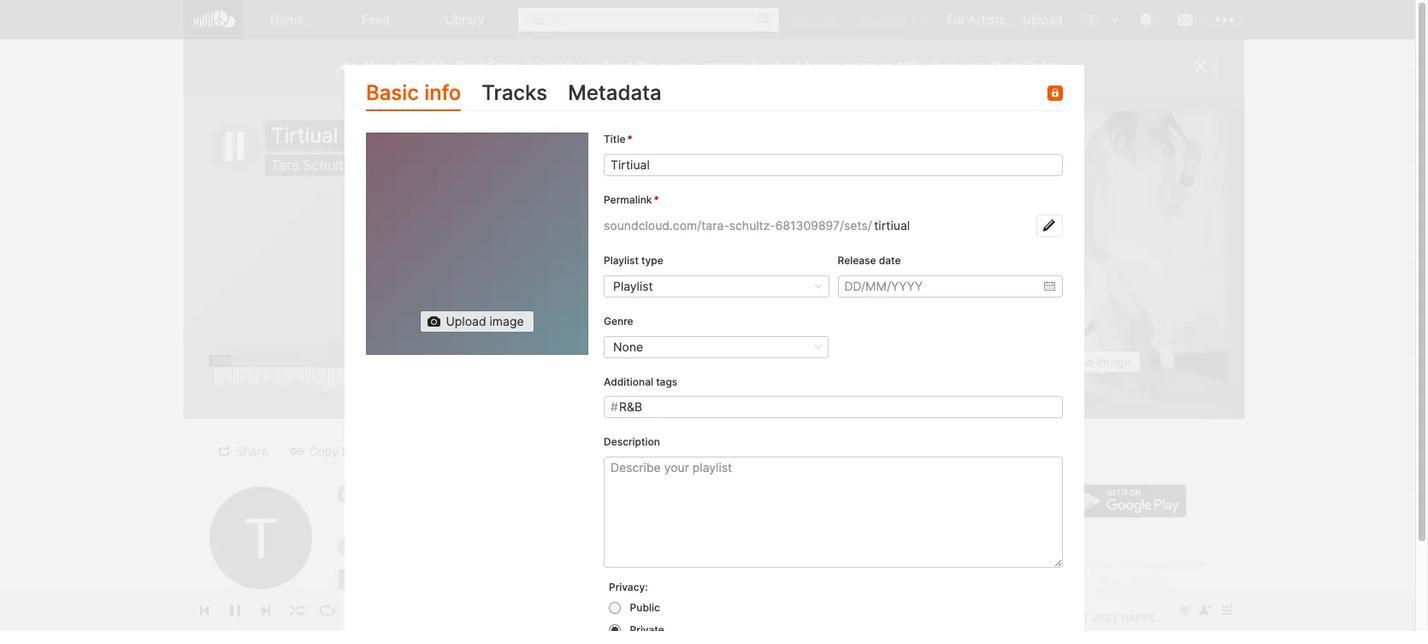 Task type: describe. For each thing, give the bounding box(es) containing it.
cookie for manager
[[1124, 559, 1158, 571]]

0 horizontal spatial tara schultz's avatar element
[[210, 487, 312, 589]]

fans.
[[488, 58, 521, 74]]

-
[[580, 575, 586, 589]]

0 horizontal spatial the kid laroi - what just happened element
[[338, 570, 364, 595]]

try next pro
[[860, 12, 930, 27]]

0 vertical spatial the kid laroi - what just happened element
[[937, 111, 1228, 402]]

privacy
[[1000, 559, 1036, 571]]

resources
[[1038, 573, 1089, 586]]

Description text field
[[604, 457, 1063, 568]]

copy link
[[309, 444, 365, 458]]

0 horizontal spatial schultz
[[238, 595, 280, 609]]

tracks
[[481, 80, 547, 105]]

tirtiual tara schultz
[[271, 123, 351, 174]]

copy
[[309, 444, 339, 458]]

the kid laroi - what just happened link
[[495, 575, 726, 589]]

now
[[364, 58, 392, 74]]

description
[[604, 436, 660, 449]]

1 vertical spatial tara schultz link
[[210, 595, 280, 610]]

try go+ link
[[788, 0, 851, 38]]

policy
[[1084, 559, 1113, 571]]

cookie policy
[[1047, 559, 1113, 571]]

delete
[[593, 444, 630, 458]]

info
[[424, 80, 461, 105]]

available:
[[395, 58, 454, 74]]

replace image
[[1048, 354, 1131, 369]]

pro inside try next pro link
[[911, 12, 930, 27]]

basic info link
[[366, 77, 461, 112]]

go mobile
[[962, 450, 1019, 465]]

tirtiual element
[[366, 133, 588, 355]]

1 to from the left
[[589, 58, 601, 74]]

2 to from the left
[[661, 58, 673, 74]]

try next pro link
[[851, 0, 939, 38]]

heard
[[805, 58, 840, 74]]

cookie manager artist resources
[[1008, 559, 1204, 586]]

for
[[947, 12, 966, 27]]

what
[[589, 575, 624, 589]]

try for try next pro
[[860, 12, 878, 27]]

tracks link
[[481, 77, 547, 112]]

soundcloud.com/tara-schultz-681309897/sets/
[[604, 218, 872, 233]]

title
[[604, 133, 625, 146]]

replace image button
[[1023, 351, 1141, 373]]

copy link button
[[283, 440, 375, 462]]

basic
[[366, 80, 419, 105]]

genre
[[604, 315, 633, 327]]

upload image button
[[420, 311, 534, 333]]

laroi
[[542, 575, 577, 589]]

for artists link
[[939, 0, 1014, 38]]

up
[[862, 58, 878, 74]]

manager
[[1161, 559, 1204, 571]]

upload image
[[446, 314, 524, 329]]

Title text field
[[604, 154, 1063, 176]]

artist resources link
[[1008, 573, 1089, 586]]

charts link
[[1133, 573, 1166, 586]]

release date
[[837, 254, 901, 267]]

feed link
[[332, 0, 421, 39]]

mobile
[[982, 450, 1019, 465]]

delete playlist button
[[567, 440, 683, 462]]

cookie policy link
[[1047, 559, 1113, 571]]

share
[[236, 444, 269, 458]]

schultz-
[[729, 218, 775, 233]]

replace
[[1048, 354, 1094, 369]]

Permalink text field
[[872, 215, 1036, 237]]

artists
[[969, 12, 1006, 27]]

kid
[[520, 575, 538, 589]]

link
[[342, 444, 365, 458]]

privacy:
[[609, 581, 648, 594]]



Task type: locate. For each thing, give the bounding box(es) containing it.
try right go+
[[860, 12, 878, 27]]

tags
[[656, 375, 677, 388]]

try inside try next pro link
[[860, 12, 878, 27]]

happened
[[662, 575, 726, 589]]

start today link
[[990, 58, 1061, 74]]

metadata link
[[568, 77, 661, 112]]

to up metadata
[[589, 58, 601, 74]]

tirtiual
[[271, 123, 338, 148]]

type
[[641, 254, 663, 267]]

legal
[[962, 559, 989, 571]]

try go+
[[797, 12, 842, 27]]

tara
[[271, 157, 299, 174], [210, 595, 234, 609]]

0 horizontal spatial next
[[605, 58, 633, 74]]

0 vertical spatial upload
[[1023, 12, 1063, 27]]

tara schultz
[[210, 595, 280, 609]]

2 cookie from the left
[[1124, 559, 1158, 571]]

start
[[990, 58, 1020, 74]]

today
[[1023, 58, 1061, 74]]

1 horizontal spatial the kid laroi - what just happened element
[[937, 111, 1228, 402]]

0 vertical spatial image
[[489, 314, 524, 329]]

next up 100+
[[881, 12, 908, 27]]

none
[[613, 339, 643, 354]]

just
[[628, 575, 658, 589]]

0 horizontal spatial pro
[[637, 58, 657, 74]]

library link
[[421, 0, 510, 39]]

next
[[881, 12, 908, 27], [605, 58, 633, 74]]

first
[[457, 58, 485, 74]]

upload for upload image
[[446, 314, 486, 329]]

r&b
[[619, 400, 642, 414]]

charts
[[1133, 573, 1166, 586]]

try left go+
[[797, 12, 815, 27]]

upload for upload
[[1023, 12, 1063, 27]]

1 horizontal spatial try
[[860, 12, 878, 27]]

tara inside tirtiual tara schultz
[[271, 157, 299, 174]]

public
[[630, 601, 660, 614]]

1 vertical spatial the kid laroi - what just happened element
[[338, 570, 364, 595]]

now available: first fans. subscribe to next pro to get your next upload heard by up to 100+ listeners. start today
[[364, 58, 1061, 74]]

upload
[[1023, 12, 1063, 27], [446, 314, 486, 329]]

the kid laroi - what just happened element
[[937, 111, 1228, 402], [338, 570, 364, 595]]

1 vertical spatial upload
[[446, 314, 486, 329]]

cookie up the resources
[[1047, 559, 1081, 571]]

additional tags
[[604, 375, 677, 388]]

playlist
[[633, 444, 673, 458]]

next
[[731, 58, 757, 74]]

share button
[[210, 440, 279, 462]]

1 vertical spatial next
[[605, 58, 633, 74]]

1 cookie from the left
[[1047, 559, 1081, 571]]

tara schultz link
[[271, 157, 351, 174], [210, 595, 280, 610]]

playlist for playlist
[[613, 279, 653, 293]]

get
[[677, 58, 697, 74]]

1 vertical spatial pro
[[637, 58, 657, 74]]

try inside try go+ link
[[797, 12, 815, 27]]

1 horizontal spatial tara
[[271, 157, 299, 174]]

2 horizontal spatial to
[[881, 58, 893, 74]]

artist
[[1008, 573, 1035, 586]]

1 vertical spatial playlist
[[613, 279, 653, 293]]

release
[[837, 254, 876, 267]]

to
[[589, 58, 601, 74], [661, 58, 673, 74], [881, 58, 893, 74]]

cookie inside cookie manager artist resources
[[1124, 559, 1158, 571]]

playlist type
[[604, 254, 663, 267]]

0 vertical spatial next
[[881, 12, 908, 27]]

basic info
[[366, 80, 461, 105]]

1 try from the left
[[797, 12, 815, 27]]

try
[[797, 12, 815, 27], [860, 12, 878, 27]]

0 horizontal spatial try
[[797, 12, 815, 27]]

playlist button
[[604, 275, 829, 298]]

image inside 'button'
[[1097, 354, 1131, 369]]

1 horizontal spatial pro
[[911, 12, 930, 27]]

1 vertical spatial schultz
[[238, 595, 280, 609]]

1 vertical spatial image
[[1097, 354, 1131, 369]]

upload inside button
[[446, 314, 486, 329]]

to left get
[[661, 58, 673, 74]]

soundcloud.com/tara-
[[604, 218, 729, 233]]

1 horizontal spatial to
[[661, 58, 673, 74]]

cookie manager link
[[1124, 559, 1204, 571]]

metadata
[[568, 80, 661, 105]]

delete playlist
[[593, 444, 673, 458]]

blog
[[1100, 573, 1122, 586]]

home
[[270, 12, 304, 27]]

1 horizontal spatial cookie
[[1124, 559, 1158, 571]]

playlist for playlist type
[[604, 254, 639, 267]]

blog link
[[1100, 573, 1122, 586]]

additional
[[604, 375, 653, 388]]

library
[[445, 12, 485, 27]]

0 vertical spatial pro
[[911, 12, 930, 27]]

pro left for
[[911, 12, 930, 27]]

for artists
[[947, 12, 1006, 27]]

go+
[[819, 12, 842, 27]]

schultz inside tirtiual tara schultz
[[303, 157, 351, 174]]

1 horizontal spatial upload
[[1023, 12, 1063, 27]]

tara schultz's avatar element up "tara schultz"
[[210, 487, 312, 589]]

listeners.
[[931, 58, 986, 74]]

3 to from the left
[[881, 58, 893, 74]]

tara schultz's avatar element
[[1080, 9, 1103, 31], [210, 487, 312, 589]]

playlist down the playlist type
[[613, 279, 653, 293]]

0 vertical spatial tara
[[271, 157, 299, 174]]

2 try from the left
[[860, 12, 878, 27]]

home link
[[243, 0, 332, 39]]

Release date text field
[[837, 275, 1063, 298]]

0 horizontal spatial tara
[[210, 595, 234, 609]]

your
[[700, 58, 727, 74]]

1 vertical spatial tara
[[210, 595, 234, 609]]

0 vertical spatial schultz
[[303, 157, 351, 174]]

1 horizontal spatial next
[[881, 12, 908, 27]]

1 horizontal spatial tara schultz's avatar element
[[1080, 9, 1103, 31]]

0 horizontal spatial image
[[489, 314, 524, 329]]

subscribe
[[525, 58, 585, 74]]

1 horizontal spatial image
[[1097, 354, 1131, 369]]

none button
[[604, 336, 829, 358]]

playlist
[[604, 254, 639, 267], [613, 279, 653, 293]]

Search search field
[[518, 8, 780, 32]]

0 vertical spatial tara schultz's avatar element
[[1080, 9, 1103, 31]]

the kid laroi - what just happened
[[495, 575, 726, 589]]

image for replace image
[[1097, 354, 1131, 369]]

100+
[[897, 58, 928, 74]]

by
[[844, 58, 859, 74]]

feed
[[362, 12, 390, 27]]

legal link
[[962, 559, 989, 571]]

upload link
[[1014, 0, 1072, 38]]

0 vertical spatial playlist
[[604, 254, 639, 267]]

try for try go+
[[797, 12, 815, 27]]

image for upload image
[[489, 314, 524, 329]]

cookie up charts
[[1124, 559, 1158, 571]]

next inside try next pro link
[[881, 12, 908, 27]]

privacy link
[[1000, 559, 1036, 571]]

pro left get
[[637, 58, 657, 74]]

cookie
[[1047, 559, 1081, 571], [1124, 559, 1158, 571]]

0 vertical spatial tara schultz link
[[271, 157, 351, 174]]

date
[[879, 254, 901, 267]]

schultz
[[303, 157, 351, 174], [238, 595, 280, 609]]

0 horizontal spatial to
[[589, 58, 601, 74]]

1 vertical spatial tara schultz's avatar element
[[210, 487, 312, 589]]

the
[[495, 575, 517, 589]]

playlist inside playlist popup button
[[613, 279, 653, 293]]

0 horizontal spatial cookie
[[1047, 559, 1081, 571]]

1 horizontal spatial schultz
[[303, 157, 351, 174]]

tara schultz's avatar element right upload link
[[1080, 9, 1103, 31]]

permalink
[[604, 193, 652, 206]]

next up metadata
[[605, 58, 633, 74]]

0 horizontal spatial upload
[[446, 314, 486, 329]]

681309897/sets/
[[775, 218, 872, 233]]

upload
[[761, 58, 802, 74]]

image inside button
[[489, 314, 524, 329]]

None search field
[[510, 0, 788, 38]]

go
[[962, 450, 978, 465]]

playlist left "type" at the left of the page
[[604, 254, 639, 267]]

cookie for policy
[[1047, 559, 1081, 571]]

to right up
[[881, 58, 893, 74]]



Task type: vqa. For each thing, say whether or not it's contained in the screenshot.
Cookie within Cookie Manager Artist Resources
yes



